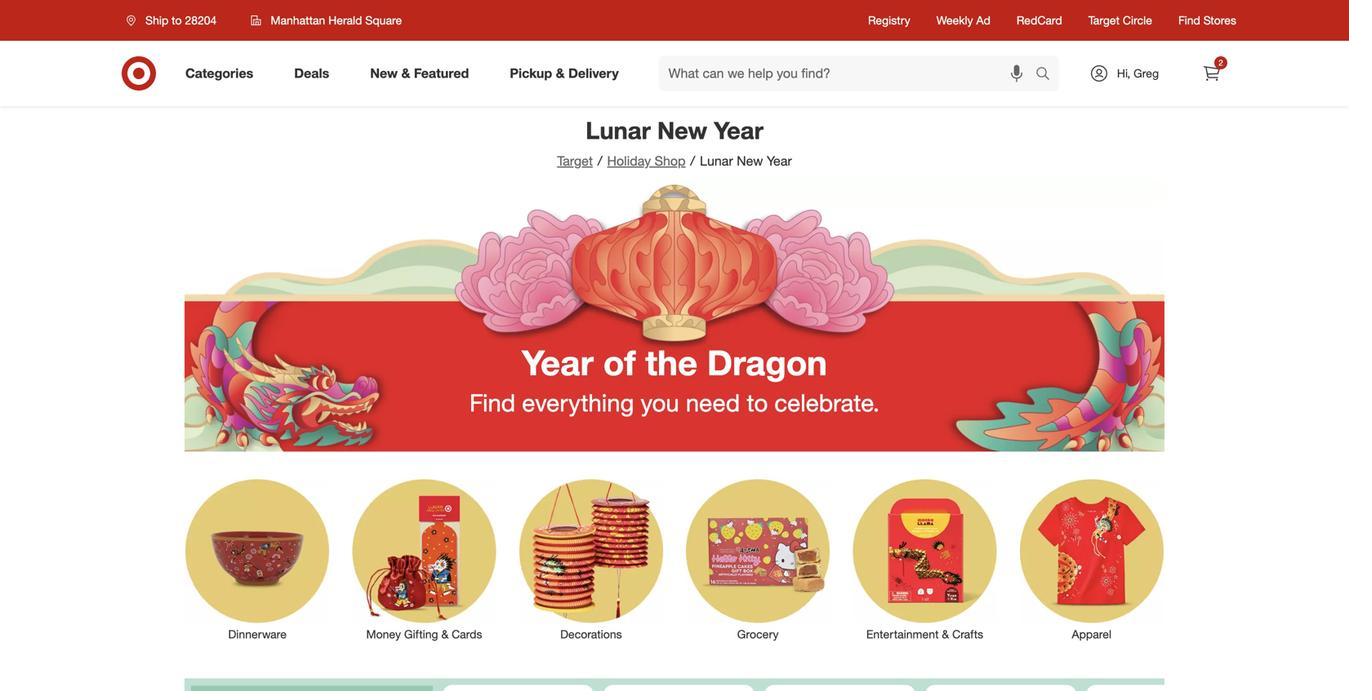 Task type: vqa. For each thing, say whether or not it's contained in the screenshot.
New's &
yes



Task type: locate. For each thing, give the bounding box(es) containing it.
0 horizontal spatial target
[[557, 153, 593, 169]]

registry link
[[868, 12, 911, 29]]

entertainment & crafts
[[867, 628, 984, 642]]

& left featured at the top left of page
[[402, 65, 410, 81]]

money gifting & cards
[[366, 628, 482, 642]]

lunar
[[586, 116, 651, 145], [700, 153, 733, 169]]

& left crafts at the bottom right of the page
[[942, 628, 949, 642]]

target
[[1089, 13, 1120, 27], [557, 153, 593, 169]]

0 vertical spatial to
[[172, 13, 182, 27]]

1 vertical spatial lunar
[[700, 153, 733, 169]]

dinnerware link
[[174, 477, 341, 643]]

lunar up holiday
[[586, 116, 651, 145]]

& left cards
[[442, 628, 449, 642]]

0 vertical spatial new
[[370, 65, 398, 81]]

new up shop
[[658, 116, 708, 145]]

& for pickup
[[556, 65, 565, 81]]

find inside year of the dragon find everything you need to celebrate.
[[470, 388, 516, 418]]

registry
[[868, 13, 911, 27]]

1 horizontal spatial year
[[714, 116, 764, 145]]

weekly ad
[[937, 13, 991, 27]]

to
[[172, 13, 182, 27], [747, 388, 768, 418]]

to down dragon
[[747, 388, 768, 418]]

&
[[402, 65, 410, 81], [556, 65, 565, 81], [442, 628, 449, 642], [942, 628, 949, 642]]

year of the dragon find everything you need to celebrate.
[[470, 342, 880, 418]]

1 horizontal spatial find
[[1179, 13, 1201, 27]]

weekly ad link
[[937, 12, 991, 29]]

money
[[366, 628, 401, 642]]

1 horizontal spatial to
[[747, 388, 768, 418]]

to inside dropdown button
[[172, 13, 182, 27]]

stores
[[1204, 13, 1237, 27]]

1 vertical spatial to
[[747, 388, 768, 418]]

find stores
[[1179, 13, 1237, 27]]

2 vertical spatial new
[[737, 153, 763, 169]]

square
[[365, 13, 402, 27]]

0 horizontal spatial find
[[470, 388, 516, 418]]

target left the circle
[[1089, 13, 1120, 27]]

lunar new year right shop
[[700, 153, 792, 169]]

What can we help you find? suggestions appear below search field
[[659, 56, 1040, 91]]

delivery
[[569, 65, 619, 81]]

shop
[[655, 153, 686, 169]]

holiday
[[607, 153, 651, 169]]

to right ship
[[172, 13, 182, 27]]

year
[[714, 116, 764, 145], [767, 153, 792, 169], [522, 342, 594, 384]]

1 vertical spatial year
[[767, 153, 792, 169]]

lunar new year
[[586, 116, 764, 145], [700, 153, 792, 169]]

categories
[[185, 65, 253, 81]]

lunar new year up shop
[[586, 116, 764, 145]]

pickup & delivery link
[[496, 56, 639, 91]]

1 vertical spatial target
[[557, 153, 593, 169]]

0 horizontal spatial year
[[522, 342, 594, 384]]

2
[[1219, 58, 1224, 68]]

decorations link
[[508, 477, 675, 660]]

1 vertical spatial new
[[658, 116, 708, 145]]

lunar right shop
[[700, 153, 733, 169]]

1 horizontal spatial target
[[1089, 13, 1120, 27]]

1 horizontal spatial new
[[658, 116, 708, 145]]

0 vertical spatial year
[[714, 116, 764, 145]]

deals
[[294, 65, 329, 81]]

pickup & delivery
[[510, 65, 619, 81]]

new down square
[[370, 65, 398, 81]]

deals link
[[280, 56, 350, 91]]

ship to 28204 button
[[116, 6, 234, 35]]

grocery link
[[675, 477, 842, 643]]

crafts
[[953, 628, 984, 642]]

weekly
[[937, 13, 974, 27]]

new
[[370, 65, 398, 81], [658, 116, 708, 145], [737, 153, 763, 169]]

& right pickup
[[556, 65, 565, 81]]

redcard
[[1017, 13, 1063, 27]]

hi,
[[1118, 66, 1131, 80]]

ship to 28204
[[145, 13, 217, 27]]

0 vertical spatial target
[[1089, 13, 1120, 27]]

year inside year of the dragon find everything you need to celebrate.
[[522, 342, 594, 384]]

0 horizontal spatial to
[[172, 13, 182, 27]]

new right shop
[[737, 153, 763, 169]]

search
[[1029, 67, 1068, 83]]

target left holiday
[[557, 153, 593, 169]]

2 vertical spatial year
[[522, 342, 594, 384]]

0 horizontal spatial new
[[370, 65, 398, 81]]

find
[[1179, 13, 1201, 27], [470, 388, 516, 418]]

0 vertical spatial find
[[1179, 13, 1201, 27]]

1 vertical spatial find
[[470, 388, 516, 418]]

0 vertical spatial lunar
[[586, 116, 651, 145]]

0 horizontal spatial lunar
[[586, 116, 651, 145]]

dragon
[[707, 342, 828, 384]]

1 vertical spatial lunar new year
[[700, 153, 792, 169]]

grocery
[[738, 628, 779, 642]]

28204
[[185, 13, 217, 27]]



Task type: describe. For each thing, give the bounding box(es) containing it.
featured
[[414, 65, 469, 81]]

greg
[[1134, 66, 1159, 80]]

manhattan herald square
[[271, 13, 402, 27]]

holiday shop
[[607, 153, 686, 169]]

need
[[686, 388, 740, 418]]

cards
[[452, 628, 482, 642]]

manhattan
[[271, 13, 325, 27]]

celebrate.
[[775, 388, 880, 418]]

search button
[[1029, 56, 1068, 95]]

carousel region
[[185, 679, 1165, 692]]

2 horizontal spatial year
[[767, 153, 792, 169]]

you
[[641, 388, 679, 418]]

dinnerware
[[228, 628, 287, 642]]

new & featured link
[[356, 56, 490, 91]]

of
[[604, 342, 636, 384]]

everything
[[522, 388, 634, 418]]

entertainment
[[867, 628, 939, 642]]

entertainment & crafts link
[[842, 477, 1009, 643]]

redcard link
[[1017, 12, 1063, 29]]

herald
[[329, 13, 362, 27]]

2 horizontal spatial new
[[737, 153, 763, 169]]

manhattan herald square button
[[240, 6, 413, 35]]

money gifting & cards link
[[341, 477, 508, 643]]

1 horizontal spatial lunar
[[700, 153, 733, 169]]

to inside year of the dragon find everything you need to celebrate.
[[747, 388, 768, 418]]

apparel
[[1072, 628, 1112, 642]]

decorations
[[560, 628, 622, 642]]

2 link
[[1194, 56, 1230, 91]]

gifting
[[404, 628, 438, 642]]

target link
[[557, 153, 593, 169]]

& for new
[[402, 65, 410, 81]]

target for target
[[557, 153, 593, 169]]

new & featured
[[370, 65, 469, 81]]

target circle link
[[1089, 12, 1153, 29]]

new inside new & featured link
[[370, 65, 398, 81]]

ship
[[145, 13, 169, 27]]

apparel link
[[1009, 477, 1176, 643]]

circle
[[1123, 13, 1153, 27]]

the
[[646, 342, 698, 384]]

target for target circle
[[1089, 13, 1120, 27]]

pickup
[[510, 65, 552, 81]]

target circle
[[1089, 13, 1153, 27]]

holiday shop link
[[607, 153, 686, 169]]

hi, greg
[[1118, 66, 1159, 80]]

find stores link
[[1179, 12, 1237, 29]]

& for entertainment
[[942, 628, 949, 642]]

ad
[[977, 13, 991, 27]]

0 vertical spatial lunar new year
[[586, 116, 764, 145]]

categories link
[[172, 56, 274, 91]]



